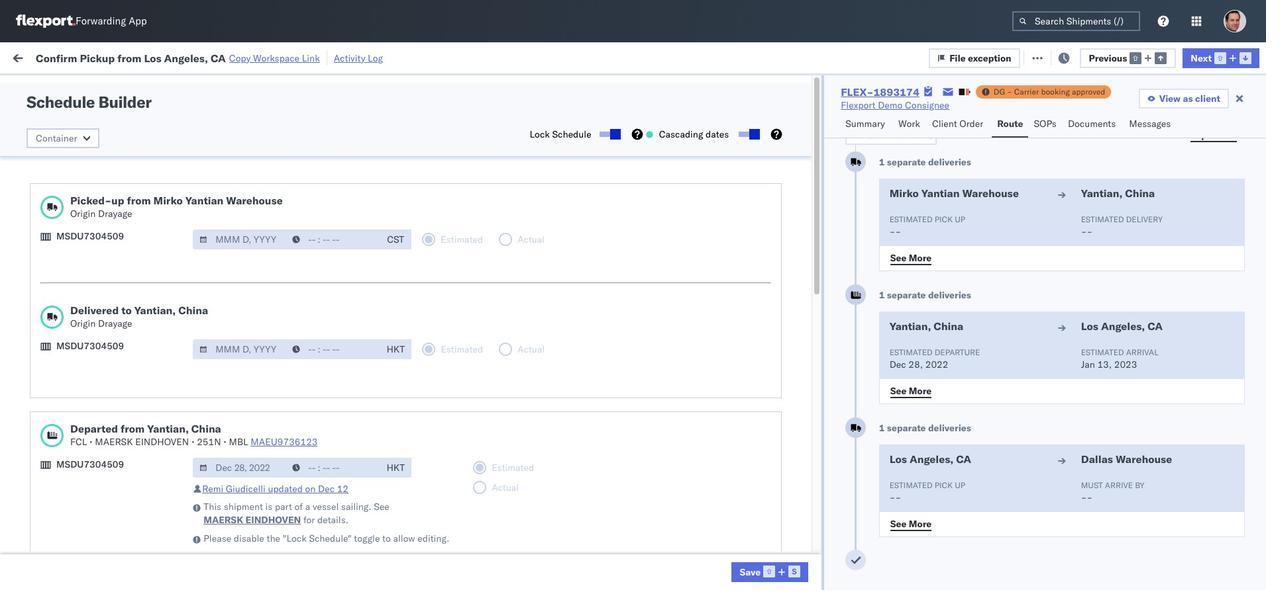 Task type: describe. For each thing, give the bounding box(es) containing it.
lhuu7894563, uetu5238478 for schedule pickup from los angeles, ca
[[858, 262, 993, 274]]

dallas warehouse
[[1081, 453, 1172, 466]]

12
[[337, 484, 349, 496]]

los for confirm pickup from los angeles, ca button
[[120, 320, 134, 332]]

2023 inside estimated arrival jan 13, 2023
[[1114, 359, 1137, 371]]

lhuu7894563, for confirm pickup from los angeles, ca
[[858, 320, 926, 332]]

hlxu6269489, for schedule delivery appointment
[[928, 174, 996, 186]]

2 • from the left
[[191, 437, 194, 449]]

4 flex-2130387 from the top
[[767, 554, 836, 565]]

savant for ceau7522281, hlxu6269489, hlxu8034992
[[1153, 145, 1181, 157]]

hlxu6269489, for upload customs clearance documents
[[928, 233, 996, 244]]

client order button
[[927, 112, 992, 138]]

order
[[960, 118, 983, 130]]

0 horizontal spatial file exception
[[949, 52, 1011, 64]]

delivered
[[70, 304, 119, 317]]

route button
[[992, 112, 1029, 138]]

"lock
[[283, 533, 307, 545]]

pdt, for schedule pickup from los angeles, ca
[[269, 204, 290, 216]]

los for 4th schedule pickup from los angeles, ca button from the top
[[125, 261, 140, 273]]

status
[[73, 82, 96, 92]]

estimated arrival jan 13, 2023
[[1081, 348, 1159, 371]]

schedule for fifth schedule pickup from los angeles, ca button from the bottom of the page
[[30, 116, 70, 128]]

1 horizontal spatial work
[[898, 118, 920, 130]]

container button
[[27, 129, 100, 148]]

jaehyung
[[1122, 379, 1161, 391]]

2 schedule pickup from rotterdam, netherlands button from the top
[[30, 516, 198, 544]]

gvcu5265864 for 8:30 pm pst, jan 28, 2023
[[858, 466, 923, 478]]

arrive
[[1105, 481, 1133, 491]]

7 ocean fcl from the top
[[426, 495, 472, 507]]

estimated for angeles,
[[890, 481, 933, 491]]

angeles, for 4th the schedule pickup from los angeles, ca link
[[142, 261, 179, 273]]

next button
[[1183, 48, 1259, 68]]

view
[[1159, 93, 1181, 105]]

23,
[[302, 408, 317, 420]]

13,
[[1097, 359, 1112, 371]]

10 resize handle column header from the left
[[1190, 103, 1206, 591]]

1 -- : -- -- text field from the top
[[286, 340, 380, 360]]

confirm pickup from los angeles, ca link
[[30, 319, 188, 332]]

4 ocean fcl from the top
[[426, 349, 472, 361]]

copy workspace link button
[[229, 52, 320, 64]]

4 karl from the top
[[720, 495, 737, 507]]

1 for mirko yantian warehouse
[[879, 156, 885, 168]]

2022 for schedule pickup from los angeles, ca
[[322, 204, 345, 216]]

3 2130387 from the top
[[796, 466, 836, 478]]

schedule for 3rd schedule delivery appointment button from the top
[[30, 378, 70, 390]]

abcdefg78456546 for schedule pickup from los angeles, ca
[[948, 262, 1037, 274]]

6 integration from the top
[[607, 554, 653, 565]]

6 account from the top
[[675, 554, 710, 565]]

1 vertical spatial yantian, china
[[890, 320, 963, 333]]

2 hlxu8034992 from the top
[[998, 145, 1063, 157]]

1 separate deliveries for yantian
[[879, 156, 971, 168]]

ca for 3rd schedule pickup from los angeles, ca button from the bottom
[[181, 203, 194, 215]]

2 horizontal spatial warehouse
[[1116, 453, 1172, 466]]

2 resize handle column header from the left
[[354, 103, 370, 591]]

4 integration test account - karl lagerfeld from the top
[[607, 495, 779, 507]]

expand
[[1190, 129, 1224, 141]]

lhuu7894563, for schedule pickup from los angeles, ca
[[858, 262, 926, 274]]

1 integration test account - karl lagerfeld from the top
[[607, 379, 779, 391]]

6 integration test account - karl lagerfeld from the top
[[607, 554, 779, 565]]

next
[[1191, 52, 1212, 64]]

Search Work text field
[[820, 47, 964, 67]]

pick for angeles,
[[935, 481, 953, 491]]

1 maeu9408431 from the top
[[948, 379, 1015, 391]]

1 4, from the top
[[311, 145, 320, 157]]

2 jawla from the top
[[1155, 175, 1177, 187]]

this
[[204, 502, 221, 513]]

omkar for ceau7522281, hlxu6269489, hlxu8034992
[[1122, 145, 1150, 157]]

2 integration from the top
[[607, 408, 653, 420]]

2 test123456 from the top
[[948, 145, 1004, 157]]

uetu5238478 for schedule pickup from los angeles, ca
[[928, 262, 993, 274]]

1 resize handle column header from the left
[[200, 103, 216, 591]]

2 more from the top
[[909, 385, 932, 397]]

1 schedule pickup from los angeles, ca button from the top
[[30, 115, 194, 130]]

maeu9736123 button
[[251, 437, 318, 449]]

a
[[305, 502, 310, 513]]

workitem
[[15, 108, 49, 118]]

6 ocean fcl from the top
[[426, 466, 472, 478]]

work,
[[140, 82, 161, 92]]

5 flex-1846748 from the top
[[767, 233, 836, 245]]

messages
[[1129, 118, 1171, 130]]

5 resize handle column header from the left
[[584, 103, 600, 591]]

schedule for 4th schedule pickup from los angeles, ca button from the top
[[30, 261, 70, 273]]

forwarding app
[[76, 15, 147, 27]]

8:30 for 8:30 pm pst, jan 28, 2023
[[224, 466, 244, 478]]

ceau7522281, hlxu6269489, hlxu8034992 for schedule pickup from los angeles, ca
[[858, 203, 1063, 215]]

2 upload from the top
[[30, 465, 61, 477]]

1 karl from the top
[[720, 379, 737, 391]]

at
[[264, 51, 272, 63]]

11:59 for first schedule pickup from los angeles, ca button from the bottom of the page
[[224, 437, 249, 449]]

schedule delivery appointment link for 3rd schedule delivery appointment button from the top
[[30, 377, 163, 391]]

1 gaurav jawla from the top
[[1122, 116, 1177, 128]]

confirm pickup from rotterdam, netherlands link
[[30, 546, 198, 572]]

1 integration from the top
[[607, 379, 653, 391]]

3 integration test account - karl lagerfeld from the top
[[607, 466, 779, 478]]

filtered
[[13, 81, 46, 93]]

1 test123456 from the top
[[948, 116, 1004, 128]]

schedule pickup from rotterdam, netherlands link for second schedule pickup from rotterdam, netherlands button
[[30, 516, 198, 543]]

9 resize handle column header from the left
[[1100, 103, 1116, 591]]

message (0)
[[179, 51, 233, 63]]

schedule delivery appointment link for 2nd schedule delivery appointment button from the top of the page
[[30, 290, 163, 303]]

3 • from the left
[[223, 437, 227, 449]]

upload customs clearance documents for 2nd upload customs clearance documents link from the top of the page
[[30, 465, 195, 477]]

1 vertical spatial to
[[382, 533, 391, 545]]

mmm d, yyyy text field for picked-up from mirko yantian warehouse
[[193, 230, 287, 250]]

8 ocean fcl from the top
[[426, 524, 472, 536]]

angeles, for 5th the schedule pickup from los angeles, ca link
[[142, 436, 179, 448]]

1 vertical spatial rotterdam,
[[125, 517, 172, 529]]

hkt for second -- : -- -- text field from the top
[[387, 462, 405, 474]]

flex-1889466 for schedule delivery appointment
[[767, 291, 836, 303]]

2022 for schedule delivery appointment
[[322, 175, 345, 187]]

2 upload customs clearance documents link from the top
[[30, 465, 195, 478]]

0 horizontal spatial file
[[949, 52, 966, 64]]

schedule for first schedule pickup from los angeles, ca button from the bottom of the page
[[30, 436, 70, 448]]

4 integration from the top
[[607, 495, 653, 507]]

7 resize handle column header from the left
[[835, 103, 851, 591]]

9 ocean fcl from the top
[[426, 554, 472, 565]]

activity log button
[[334, 50, 383, 66]]

china inside the delivered to yantian, china origin drayage
[[178, 304, 208, 317]]

expand all
[[1190, 129, 1237, 141]]

sops button
[[1029, 112, 1063, 138]]

from for 2nd schedule pickup from rotterdam, netherlands button from the bottom
[[103, 400, 122, 412]]

estimated inside estimated arrival jan 13, 2023
[[1081, 348, 1124, 358]]

approved
[[1072, 87, 1105, 97]]

fcl inside departed from yantian, china fcl • maersk eindhoven • 251n • mbl maeu9736123
[[70, 437, 87, 449]]

5:30 for schedule delivery appointment
[[224, 495, 244, 507]]

delivery
[[1126, 215, 1163, 225]]

lhuu7894563, uetu5238478 for schedule delivery appointment
[[858, 291, 993, 303]]

flex-1893174
[[841, 85, 919, 99]]

4 uetu5238478 from the top
[[928, 349, 993, 361]]

summary button
[[840, 112, 893, 138]]

5 lagerfeld from the top
[[740, 524, 779, 536]]

0 horizontal spatial work
[[145, 51, 168, 63]]

5 karl from the top
[[720, 524, 737, 536]]

consignee
[[905, 99, 949, 111]]

5 ocean fcl from the top
[[426, 408, 472, 420]]

for inside this shipment is part of a vessel sailing. see maersk eindhoven for details.
[[303, 515, 315, 527]]

departed from yantian, china fcl • maersk eindhoven • 251n • mbl maeu9736123
[[70, 423, 318, 449]]

3 schedule delivery appointment button from the top
[[30, 377, 163, 392]]

delivery for 6:00
[[67, 349, 101, 361]]

remi
[[202, 484, 223, 496]]

from inside departed from yantian, china fcl • maersk eindhoven • 251n • mbl maeu9736123
[[121, 423, 145, 436]]

blocked,
[[163, 82, 196, 92]]

flex-1893174 link
[[841, 85, 919, 99]]

eindhoven inside this shipment is part of a vessel sailing. see maersk eindhoven for details.
[[246, 515, 301, 527]]

ceau7522281, for upload customs clearance documents
[[858, 233, 926, 244]]

pickup for 4th schedule pickup from los angeles, ca button from the bottom
[[72, 145, 101, 157]]

2 flex-2130387 from the top
[[767, 408, 836, 420]]

see more for yantian,
[[890, 385, 932, 397]]

from for confirm pickup from rotterdam, netherlands button
[[98, 546, 117, 558]]

1 gaurav from the top
[[1122, 116, 1152, 128]]

lhuu7894563, uetu5238478 for confirm pickup from los angeles, ca
[[858, 320, 993, 332]]

estimated pick up -- for angeles,
[[890, 481, 965, 504]]

760
[[244, 51, 261, 63]]

client
[[1195, 93, 1220, 105]]

schedule delivery appointment for 4th schedule delivery appointment button from the top of the page
[[30, 495, 163, 506]]

deliveries for angeles,
[[928, 423, 971, 435]]

1 schedule delivery appointment button from the top
[[30, 173, 163, 188]]

this shipment is part of a vessel sailing. see maersk eindhoven for details.
[[204, 502, 389, 527]]

route
[[997, 118, 1023, 130]]

yantian, inside departed from yantian, china fcl • maersk eindhoven • 251n • mbl maeu9736123
[[147, 423, 189, 436]]

1 horizontal spatial exception
[[1058, 51, 1101, 63]]

8,
[[311, 233, 319, 245]]

los for 4th schedule pickup from los angeles, ca button from the bottom
[[125, 145, 140, 157]]

by:
[[48, 81, 61, 93]]

4 abcdefg78456546 from the top
[[948, 349, 1037, 361]]

from inside picked-up from mirko yantian warehouse origin drayage
[[127, 194, 151, 207]]

3 flex-2130387 from the top
[[767, 466, 836, 478]]

cst
[[387, 234, 404, 246]]

confirm for confirm delivery
[[30, 349, 64, 361]]

11:00 pm pst, feb 2, 2023
[[224, 554, 344, 565]]

message
[[179, 51, 216, 63]]

delivery for 11:59
[[72, 174, 106, 186]]

2130384 for schedule delivery appointment
[[796, 495, 836, 507]]

workitem button
[[8, 105, 202, 119]]

8:30 for 8:30 pm pst, jan 23, 2023
[[224, 408, 244, 420]]

forwarding
[[76, 15, 126, 27]]

batch
[[1191, 51, 1217, 63]]

see more button for yantian,
[[882, 382, 940, 401]]

2 hlxu6269489, from the top
[[928, 145, 996, 157]]

0 vertical spatial los angeles, ca
[[1081, 320, 1163, 333]]

4, for schedule delivery appointment
[[311, 175, 320, 187]]

--
[[948, 437, 960, 449]]

batch action
[[1191, 51, 1249, 63]]

2 gaurav jawla from the top
[[1122, 175, 1177, 187]]

separate for mirko
[[887, 156, 926, 168]]

yantian inside picked-up from mirko yantian warehouse origin drayage
[[185, 194, 224, 207]]

agent
[[1242, 379, 1266, 391]]

4 flex-1889466 from the top
[[767, 349, 836, 361]]

maeu9736123
[[251, 437, 318, 449]]

schedule delivery appointment for 3rd schedule delivery appointment button from the top
[[30, 378, 163, 390]]

3 ocean fcl from the top
[[426, 233, 472, 245]]

1 2130387 from the top
[[796, 379, 836, 391]]

china inside departed from yantian, china fcl • maersk eindhoven • 251n • mbl maeu9736123
[[191, 423, 221, 436]]

pickup for 3rd schedule pickup from los angeles, ca button from the bottom
[[72, 203, 101, 215]]

4 schedule delivery appointment button from the top
[[30, 494, 163, 508]]

pickup for first schedule pickup from los angeles, ca button from the bottom of the page
[[72, 436, 101, 448]]

test123456 for upload customs clearance documents
[[948, 233, 1004, 245]]

activity
[[334, 52, 365, 64]]

test123456 for schedule pickup from los angeles, ca
[[948, 204, 1004, 216]]

work button
[[893, 112, 927, 138]]

estimated departure dec 28, 2022
[[890, 348, 980, 371]]

estimated inside the estimated delivery --
[[1081, 215, 1124, 225]]

am
[[246, 349, 261, 361]]

3 karl from the top
[[720, 466, 737, 478]]

2 integration test account - karl lagerfeld from the top
[[607, 408, 779, 420]]

1 horizontal spatial file exception
[[1039, 51, 1101, 63]]

pdt, for schedule delivery appointment
[[269, 175, 290, 187]]

schedule for second schedule pickup from rotterdam, netherlands button
[[30, 517, 70, 529]]

status : ready for work, blocked, in progress
[[73, 82, 241, 92]]

4 1889466 from the top
[[796, 349, 836, 361]]

1 horizontal spatial on
[[325, 51, 335, 63]]

mbl
[[229, 437, 248, 449]]

mirko inside picked-up from mirko yantian warehouse origin drayage
[[153, 194, 183, 207]]

4 schedule pickup from los angeles, ca button from the top
[[30, 261, 194, 275]]

hlxu8034992 for upload customs clearance documents
[[998, 233, 1063, 244]]

more for ca
[[909, 518, 932, 530]]

2 ceau7522281, hlxu6269489, hlxu8034992 from the top
[[858, 145, 1063, 157]]

1 for yantian, china
[[879, 290, 885, 301]]

work
[[38, 48, 72, 67]]

4 lagerfeld from the top
[[740, 495, 779, 507]]

1 schedule pickup from rotterdam, netherlands from the top
[[30, 400, 172, 426]]

choi
[[1164, 379, 1183, 391]]

2 gaurav from the top
[[1122, 175, 1152, 187]]

client order
[[932, 118, 983, 130]]

mirko yantian warehouse
[[890, 187, 1019, 200]]

confirm delivery
[[30, 349, 101, 361]]

import
[[113, 51, 143, 63]]

drayage inside picked-up from mirko yantian warehouse origin drayage
[[98, 208, 132, 220]]

4 resize handle column header from the left
[[494, 103, 510, 591]]

28, inside estimated departure dec 28, 2022
[[909, 359, 923, 371]]

mbl/mawb
[[948, 108, 994, 118]]

2 schedule pickup from los angeles, ca button from the top
[[30, 144, 194, 159]]

ceau7522281, hlxu6269489, hlxu8034992 for schedule delivery appointment
[[858, 174, 1063, 186]]

1 ceau7522281, from the top
[[858, 116, 926, 128]]

disable
[[234, 533, 264, 545]]

see inside this shipment is part of a vessel sailing. see maersk eindhoven for details.
[[374, 502, 389, 513]]

delivery for 5:30
[[72, 495, 106, 506]]

3 mmm d, yyyy text field from the top
[[193, 458, 287, 478]]

see for los angeles, ca
[[890, 518, 907, 530]]

must arrive by --
[[1081, 481, 1145, 504]]

schedule delivery appointment for 2nd schedule delivery appointment button from the top of the page
[[30, 291, 163, 302]]

schedule pickup from rotterdam, netherlands link for 2nd schedule pickup from rotterdam, netherlands button from the bottom
[[30, 400, 198, 426]]

savant for lhuu7894563, uetu5238478
[[1153, 320, 1181, 332]]

5 1846748 from the top
[[796, 233, 836, 245]]

dates
[[706, 129, 729, 140]]

maersk inside this shipment is part of a vessel sailing. see maersk eindhoven for details.
[[204, 515, 243, 527]]

deliveries for yantian
[[928, 156, 971, 168]]

schedule"
[[309, 533, 352, 545]]

clearance for 2nd upload customs clearance documents link from the top of the page
[[103, 465, 145, 477]]

205 on track
[[305, 51, 359, 63]]

2130384 for schedule pickup from rotterdam, netherlands
[[796, 524, 836, 536]]

4 account from the top
[[675, 495, 710, 507]]

documents button
[[1063, 112, 1124, 138]]

6 lagerfeld from the top
[[740, 554, 779, 565]]

remi giudicelli updated on dec 12 button
[[202, 484, 349, 496]]

nyku9743990 for schedule delivery appointment
[[858, 495, 923, 507]]

2 2130387 from the top
[[796, 408, 836, 420]]

0 horizontal spatial for
[[127, 82, 138, 92]]

please disable the "lock schedule" toggle to allow editing.
[[204, 533, 449, 545]]

delivery down the confirm delivery button on the left of the page
[[72, 378, 106, 390]]

no
[[314, 82, 324, 92]]

see more for mirko
[[890, 252, 932, 264]]

flexport demo consignee link
[[841, 99, 949, 112]]

2 netherlands from the top
[[30, 530, 82, 542]]

1 upload customs clearance documents link from the top
[[30, 232, 195, 245]]

1 pdt, from the top
[[269, 145, 290, 157]]

up for mirko yantian warehouse
[[955, 215, 965, 225]]

confirm pickup from los angeles, ca button
[[30, 319, 188, 334]]

3 schedule pickup from los angeles, ca button from the top
[[30, 202, 194, 217]]

confirm delivery button
[[30, 348, 101, 363]]

pickup for 2nd schedule pickup from rotterdam, netherlands button from the bottom
[[72, 400, 101, 412]]

3 schedule pickup from los angeles, ca link from the top
[[30, 202, 194, 216]]

2 schedule pickup from los angeles, ca link from the top
[[30, 144, 194, 157]]

4 lhuu7894563, uetu5238478 from the top
[[858, 349, 993, 361]]



Task type: vqa. For each thing, say whether or not it's contained in the screenshot.
doesn't
no



Task type: locate. For each thing, give the bounding box(es) containing it.
schedule delivery appointment down the confirm delivery button on the left of the page
[[30, 378, 163, 390]]

jan up updated
[[285, 466, 300, 478]]

1 separate deliveries
[[879, 156, 971, 168], [879, 290, 971, 301], [879, 423, 971, 435]]

1 vertical spatial 5:30 pm pst, jan 30, 2023
[[224, 524, 342, 536]]

3 lagerfeld from the top
[[740, 466, 779, 478]]

0 vertical spatial schedule pickup from rotterdam, netherlands
[[30, 400, 172, 426]]

flexport. image
[[16, 15, 76, 28]]

documents down approved
[[1068, 118, 1116, 130]]

2 horizontal spatial dec
[[890, 359, 906, 371]]

pickup for fifth schedule pickup from los angeles, ca button from the bottom of the page
[[72, 116, 101, 128]]

from for second schedule pickup from rotterdam, netherlands button
[[103, 517, 122, 529]]

upload customs clearance documents link down departed
[[30, 465, 195, 478]]

0 horizontal spatial to
[[121, 304, 132, 317]]

nyku9743990 for schedule pickup from rotterdam, netherlands
[[858, 524, 923, 536]]

exception
[[1058, 51, 1101, 63], [968, 52, 1011, 64]]

0 vertical spatial 1
[[879, 156, 885, 168]]

los for 3rd schedule pickup from los angeles, ca button from the bottom
[[125, 203, 140, 215]]

for down a in the bottom of the page
[[303, 515, 315, 527]]

1 nyku9743990 from the top
[[858, 495, 923, 507]]

1 horizontal spatial warehouse
[[962, 187, 1019, 200]]

flex-2130384 up save button
[[767, 524, 836, 536]]

11:59 up picked-up from mirko yantian warehouse origin drayage
[[224, 175, 249, 187]]

(0)
[[216, 51, 233, 63]]

1 vertical spatial maeu9408431
[[948, 408, 1015, 420]]

separate for los
[[887, 423, 926, 435]]

customs inside button
[[63, 232, 100, 244]]

0 vertical spatial estimated pick up --
[[890, 215, 965, 238]]

eindhoven inside departed from yantian, china fcl • maersk eindhoven • 251n • mbl maeu9736123
[[135, 437, 189, 449]]

0 vertical spatial to
[[121, 304, 132, 317]]

flex-2130387 button
[[746, 375, 839, 394], [746, 375, 839, 394], [746, 404, 839, 423], [746, 404, 839, 423], [746, 463, 839, 481], [746, 463, 839, 481], [746, 550, 839, 569], [746, 550, 839, 569]]

1 30, from the top
[[302, 495, 317, 507]]

0 vertical spatial up
[[111, 194, 124, 207]]

eindhoven down is
[[246, 515, 301, 527]]

0 vertical spatial pick
[[935, 215, 953, 225]]

pick for yantian
[[935, 215, 953, 225]]

1 vertical spatial schedule pickup from rotterdam, netherlands link
[[30, 516, 198, 543]]

file up dg - carrier booking approved
[[1039, 51, 1056, 63]]

schedule for 2nd schedule pickup from rotterdam, netherlands button from the bottom
[[30, 400, 70, 412]]

from inside confirm pickup from rotterdam, netherlands
[[98, 546, 117, 558]]

builder
[[98, 92, 151, 112]]

estimated left delivery
[[1081, 215, 1124, 225]]

maersk down departed
[[95, 437, 133, 449]]

2 vertical spatial separate
[[887, 423, 926, 435]]

schedule delivery appointment link
[[30, 173, 163, 187], [30, 290, 163, 303], [30, 377, 163, 391], [30, 494, 163, 507]]

yantian, china up the estimated delivery --
[[1081, 187, 1155, 200]]

4 test123456 from the top
[[948, 204, 1004, 216]]

schedule pickup from los angeles, ca down builder on the left of the page
[[30, 116, 194, 128]]

1 horizontal spatial to
[[382, 533, 391, 545]]

dg - carrier booking approved
[[994, 87, 1105, 97]]

schedule pickup from los angeles, ca down departed
[[30, 436, 194, 448]]

updated
[[268, 484, 303, 496]]

origin down picked-
[[70, 208, 96, 220]]

1 vertical spatial nyku9743990
[[858, 524, 923, 536]]

2 30, from the top
[[302, 524, 317, 536]]

maeu9408431
[[948, 379, 1015, 391], [948, 408, 1015, 420], [948, 466, 1015, 478]]

separate for yantian,
[[887, 290, 926, 301]]

customs for 2nd upload customs clearance documents link from the top of the page
[[63, 465, 100, 477]]

2 vertical spatial 4,
[[311, 204, 320, 216]]

3 hlxu8034992 from the top
[[998, 174, 1063, 186]]

schedule delivery appointment button up confirm pickup from rotterdam, netherlands on the left of the page
[[30, 494, 163, 508]]

mmm d, yyyy text field for delivered to yantian, china
[[193, 340, 287, 360]]

1 separate deliveries down work button
[[879, 156, 971, 168]]

drayage inside the delivered to yantian, china origin drayage
[[98, 318, 132, 330]]

1 11:59 pm pdt, nov 4, 2022 from the top
[[224, 145, 345, 157]]

clearance inside button
[[103, 232, 145, 244]]

2 see more button from the top
[[882, 382, 940, 401]]

pickup
[[80, 51, 115, 65], [72, 116, 101, 128], [72, 145, 101, 157], [72, 203, 101, 215], [72, 261, 101, 273], [67, 320, 95, 332], [72, 400, 101, 412], [72, 436, 101, 448], [72, 517, 101, 529], [67, 546, 95, 558]]

11:59 for 4th schedule delivery appointment button from the bottom
[[224, 175, 249, 187]]

previous
[[1089, 52, 1127, 64]]

estimated down abcd1234560 at the right
[[890, 481, 933, 491]]

deliveries up -- at the bottom of page
[[928, 423, 971, 435]]

estimated up 13,
[[1081, 348, 1124, 358]]

1 abcdefg78456546 from the top
[[948, 262, 1037, 274]]

import work
[[113, 51, 168, 63]]

schedule pickup from los angeles, ca for 3rd the schedule pickup from los angeles, ca link from the bottom of the page
[[30, 203, 194, 215]]

1 flex-1846748 from the top
[[767, 116, 836, 128]]

205
[[305, 51, 323, 63]]

rotterdam, for 8:30 pm pst, jan 23, 2023
[[125, 400, 172, 412]]

for up builder on the left of the page
[[127, 82, 138, 92]]

3 resize handle column header from the left
[[403, 103, 419, 591]]

file up mbl/mawb
[[949, 52, 966, 64]]

nov for upload customs clearance documents
[[291, 233, 308, 245]]

30, right part
[[302, 495, 317, 507]]

estimated delivery --
[[1081, 215, 1163, 238]]

1 uetu5238478 from the top
[[928, 262, 993, 274]]

customs down departed
[[63, 465, 100, 477]]

gvcu5265864 for 11:00 pm pst, feb 2, 2023
[[858, 553, 923, 565]]

up up upload customs clearance documents button
[[111, 194, 124, 207]]

6:00
[[224, 349, 244, 361]]

netherlands inside confirm pickup from rotterdam, netherlands
[[30, 560, 82, 571]]

5 schedule pickup from los angeles, ca link from the top
[[30, 436, 194, 449]]

2 ceau7522281, from the top
[[858, 145, 926, 157]]

1 flex-1889466 from the top
[[767, 262, 836, 274]]

numbers down flexport
[[858, 113, 890, 123]]

estimated pick up -- for yantian
[[890, 215, 965, 238]]

1 vertical spatial customs
[[63, 465, 100, 477]]

warehouse inside picked-up from mirko yantian warehouse origin drayage
[[226, 194, 283, 207]]

omkar savant down messages 'button'
[[1122, 145, 1181, 157]]

from for fifth schedule pickup from los angeles, ca button from the bottom of the page
[[103, 116, 122, 128]]

: left the no
[[308, 82, 310, 92]]

11:00 for 11:00 pm pst, feb 2, 2023
[[224, 554, 249, 565]]

flexport
[[841, 99, 876, 111]]

1 estimated pick up -- from the top
[[890, 215, 965, 238]]

flex-1889466
[[767, 262, 836, 274], [767, 291, 836, 303], [767, 320, 836, 332], [767, 349, 836, 361]]

schedule pickup from los angeles, ca down upload customs clearance documents button
[[30, 261, 194, 273]]

clearance down picked-
[[103, 232, 145, 244]]

5 schedule pickup from los angeles, ca from the top
[[30, 436, 194, 448]]

2 hkt from the top
[[387, 462, 405, 474]]

1 vertical spatial 28,
[[302, 466, 317, 478]]

customs
[[63, 232, 100, 244], [63, 465, 100, 477]]

0 horizontal spatial dec
[[286, 349, 303, 361]]

see more button for mirko
[[882, 248, 940, 268]]

schedule delivery appointment link for 4th schedule delivery appointment button from the bottom
[[30, 173, 163, 187]]

5 schedule pickup from los angeles, ca button from the top
[[30, 436, 194, 450]]

flex-1889466 for confirm pickup from los angeles, ca
[[767, 320, 836, 332]]

schedule delivery appointment up picked-
[[30, 174, 163, 186]]

1 gvcu5265864 from the top
[[858, 378, 923, 390]]

on right 205
[[325, 51, 335, 63]]

2 horizontal spatial •
[[223, 437, 227, 449]]

2 1 separate deliveries from the top
[[879, 290, 971, 301]]

1 vertical spatial upload customs clearance documents
[[30, 465, 195, 477]]

2 vertical spatial msdu7304509
[[56, 459, 124, 471]]

container down flex-1893174 link
[[858, 103, 893, 113]]

documents inside button
[[1068, 118, 1116, 130]]

pickup for second schedule pickup from rotterdam, netherlands button
[[72, 517, 101, 529]]

risk
[[275, 51, 290, 63]]

schedule delivery appointment button
[[30, 173, 163, 188], [30, 290, 163, 304], [30, 377, 163, 392], [30, 494, 163, 508]]

shipment
[[224, 502, 263, 513]]

file exception down search shipments (/) text field
[[1039, 51, 1101, 63]]

2 flex-1846748 from the top
[[767, 145, 836, 157]]

confirm inside confirm pickup from rotterdam, netherlands
[[30, 546, 64, 558]]

giudicelli
[[226, 484, 266, 496]]

omkar
[[1122, 145, 1150, 157], [1122, 320, 1150, 332]]

8:30 up mbl
[[224, 408, 244, 420]]

yantian, inside the delivered to yantian, china origin drayage
[[134, 304, 176, 317]]

1 schedule pickup from los angeles, ca link from the top
[[30, 115, 194, 128]]

8:30
[[224, 408, 244, 420], [224, 466, 244, 478]]

up inside picked-up from mirko yantian warehouse origin drayage
[[111, 194, 124, 207]]

MMM D, YYYY text field
[[193, 230, 287, 250], [193, 340, 287, 360], [193, 458, 287, 478]]

ready
[[102, 82, 125, 92]]

4 appointment from the top
[[109, 495, 163, 506]]

maeu9408431 down departure
[[948, 379, 1015, 391]]

2022 for upload customs clearance documents
[[322, 233, 345, 245]]

up for los angeles, ca
[[955, 481, 965, 491]]

delivery down confirm pickup from los angeles, ca button
[[67, 349, 101, 361]]

omkar savant up arrival
[[1122, 320, 1181, 332]]

8:30 pm pst, jan 28, 2023
[[224, 466, 342, 478]]

to inside the delivered to yantian, china origin drayage
[[121, 304, 132, 317]]

action
[[1220, 51, 1249, 63]]

angeles,
[[164, 51, 208, 65], [142, 116, 179, 128], [142, 145, 179, 157], [142, 203, 179, 215], [142, 261, 179, 273], [137, 320, 173, 332], [1101, 320, 1145, 333], [142, 436, 179, 448], [910, 453, 954, 466]]

appointment for 4th schedule delivery appointment button from the bottom's schedule delivery appointment link
[[109, 174, 163, 186]]

1 upload from the top
[[30, 232, 61, 244]]

batch action button
[[1171, 47, 1257, 67]]

1 vertical spatial gaurav jawla
[[1122, 175, 1177, 187]]

1 vertical spatial msdu7304509
[[56, 341, 124, 352]]

container down workitem
[[36, 133, 77, 144]]

1 vertical spatial 1 separate deliveries
[[879, 290, 971, 301]]

from for 3rd schedule pickup from los angeles, ca button from the bottom
[[103, 203, 122, 215]]

previous button
[[1080, 48, 1176, 68]]

jan right the
[[285, 524, 300, 536]]

maeu9408431 up -- at the bottom of page
[[948, 408, 1015, 420]]

0 vertical spatial see more button
[[882, 248, 940, 268]]

documents
[[1068, 118, 1116, 130], [148, 232, 195, 244], [148, 465, 195, 477]]

1 8:30 from the top
[[224, 408, 244, 420]]

24, down 23,
[[308, 437, 323, 449]]

maeu9408431 for 8:30 pm pst, jan 23, 2023
[[948, 408, 1015, 420]]

2 uetu5238478 from the top
[[928, 291, 993, 303]]

app
[[129, 15, 147, 27]]

4 ceau7522281, from the top
[[858, 203, 926, 215]]

1 11:00 from the top
[[224, 233, 249, 245]]

8:30 up giudicelli
[[224, 466, 244, 478]]

origin left agent
[[1214, 379, 1239, 391]]

0 vertical spatial container
[[858, 103, 893, 113]]

appointment up the delivered to yantian, china origin drayage
[[109, 291, 163, 302]]

0 vertical spatial yantian, china
[[1081, 187, 1155, 200]]

clearance for first upload customs clearance documents link
[[103, 232, 145, 244]]

-- : -- -- text field
[[286, 340, 380, 360], [286, 458, 380, 478]]

0 vertical spatial upload customs clearance documents link
[[30, 232, 195, 245]]

dec inside estimated departure dec 28, 2022
[[890, 359, 906, 371]]

24, for 2023
[[308, 437, 323, 449]]

0 horizontal spatial exception
[[968, 52, 1011, 64]]

Search Shipments (/) text field
[[1012, 11, 1140, 31]]

the
[[267, 533, 280, 545]]

3 see more button from the top
[[882, 515, 940, 535]]

0 vertical spatial schedule pickup from rotterdam, netherlands button
[[30, 400, 198, 428]]

4 gvcu5265864 from the top
[[858, 553, 923, 565]]

1 vertical spatial origin
[[70, 318, 96, 330]]

: left ready
[[96, 82, 98, 92]]

pst,
[[269, 233, 289, 245], [264, 349, 284, 361], [263, 408, 283, 420], [269, 437, 289, 449], [263, 466, 283, 478], [263, 495, 283, 507], [263, 524, 283, 536], [269, 554, 289, 565]]

omkar up arrival
[[1122, 320, 1150, 332]]

feb
[[291, 554, 307, 565]]

1 horizontal spatial eindhoven
[[246, 515, 301, 527]]

eindhoven left the '251n' at the bottom left of page
[[135, 437, 189, 449]]

documents for 2nd upload customs clearance documents link from the top of the page
[[148, 465, 195, 477]]

0 vertical spatial 5:30
[[224, 495, 244, 507]]

flex-1662119
[[767, 437, 836, 449]]

numbers for mbl/mawb numbers
[[996, 108, 1029, 118]]

2 lagerfeld from the top
[[740, 408, 779, 420]]

2 customs from the top
[[63, 465, 100, 477]]

3 hlxu6269489, from the top
[[928, 174, 996, 186]]

jawla up delivery
[[1155, 175, 1177, 187]]

1 vertical spatial separate
[[887, 290, 926, 301]]

0 vertical spatial mmm d, yyyy text field
[[193, 230, 287, 250]]

1 vertical spatial documents
[[148, 232, 195, 244]]

customs for first upload customs clearance documents link
[[63, 232, 100, 244]]

1 account from the top
[[675, 379, 710, 391]]

jan down 23,
[[291, 437, 306, 449]]

los angeles, ca down -- at the bottom of page
[[890, 453, 971, 466]]

delivery up picked-
[[72, 174, 106, 186]]

3 schedule delivery appointment link from the top
[[30, 377, 163, 391]]

1 vertical spatial flex-2130384
[[767, 524, 836, 536]]

numbers down dg
[[996, 108, 1029, 118]]

pickup for confirm pickup from rotterdam, netherlands button
[[67, 546, 95, 558]]

schedule for 3rd schedule pickup from los angeles, ca button from the bottom
[[30, 203, 70, 215]]

30, down a in the bottom of the page
[[302, 524, 317, 536]]

0 horizontal spatial 28,
[[302, 466, 317, 478]]

1 vertical spatial schedule pickup from rotterdam, netherlands button
[[30, 516, 198, 544]]

pickup for confirm pickup from los angeles, ca button
[[67, 320, 95, 332]]

schedule delivery appointment link down the confirm delivery button on the left of the page
[[30, 377, 163, 391]]

0 vertical spatial customs
[[63, 232, 100, 244]]

1 hlxu6269489, from the top
[[928, 116, 996, 128]]

-
[[1007, 87, 1012, 97], [890, 226, 895, 238], [895, 226, 901, 238], [1081, 226, 1087, 238], [1087, 226, 1093, 238], [712, 379, 718, 391], [1186, 379, 1191, 391], [712, 408, 718, 420], [948, 437, 954, 449], [954, 437, 960, 449], [712, 466, 718, 478], [890, 492, 895, 504], [895, 492, 901, 504], [1081, 492, 1087, 504], [1087, 492, 1093, 504], [712, 495, 718, 507], [712, 524, 718, 536], [712, 554, 718, 565]]

see for mirko yantian warehouse
[[890, 252, 907, 264]]

upload
[[30, 232, 61, 244], [30, 465, 61, 477]]

hkt for first -- : -- -- text field from the top of the page
[[387, 344, 405, 356]]

pickup inside confirm pickup from rotterdam, netherlands
[[67, 546, 95, 558]]

2 clearance from the top
[[103, 465, 145, 477]]

omkar down messages 'button'
[[1122, 145, 1150, 157]]

estimated down the mirko yantian warehouse
[[890, 215, 933, 225]]

0 horizontal spatial yantian, china
[[890, 320, 963, 333]]

estimated for yantian
[[890, 215, 933, 225]]

0 horizontal spatial on
[[305, 484, 316, 496]]

1 vertical spatial 8:30
[[224, 466, 244, 478]]

customs down picked-
[[63, 232, 100, 244]]

schedule delivery appointment up delivered
[[30, 291, 163, 302]]

jan inside estimated arrival jan 13, 2023
[[1081, 359, 1095, 371]]

5:30 for schedule pickup from rotterdam, netherlands
[[224, 524, 244, 536]]

allow
[[393, 533, 415, 545]]

schedule delivery appointment link up delivered
[[30, 290, 163, 303]]

nov for schedule pickup from los angeles, ca
[[292, 204, 309, 216]]

2 nyku9743990 from the top
[[858, 524, 923, 536]]

msdu7304509 for delivered to yantian, china
[[56, 341, 124, 352]]

11:00 for 11:00 pm pst, nov 8, 2022
[[224, 233, 249, 245]]

• down departed
[[89, 437, 93, 449]]

cascading dates
[[659, 129, 729, 140]]

1 vertical spatial 2130384
[[796, 524, 836, 536]]

account
[[675, 379, 710, 391], [675, 408, 710, 420], [675, 466, 710, 478], [675, 495, 710, 507], [675, 524, 710, 536], [675, 554, 710, 565]]

1 upload customs clearance documents from the top
[[30, 232, 195, 244]]

0 horizontal spatial maersk
[[95, 437, 133, 449]]

eindhoven
[[135, 437, 189, 449], [246, 515, 301, 527]]

schedule delivery appointment link up picked-
[[30, 173, 163, 187]]

departed
[[70, 423, 118, 436]]

rotterdam, inside confirm pickup from rotterdam, netherlands
[[120, 546, 167, 558]]

1 vertical spatial -- : -- -- text field
[[286, 458, 380, 478]]

0 vertical spatial work
[[145, 51, 168, 63]]

origin inside picked-up from mirko yantian warehouse origin drayage
[[70, 208, 96, 220]]

1 separate deliveries up estimated departure dec 28, 2022
[[879, 290, 971, 301]]

from for 4th schedule pickup from los angeles, ca button from the bottom
[[103, 145, 122, 157]]

my
[[13, 48, 34, 67]]

see for yantian, china
[[890, 385, 907, 397]]

for
[[127, 82, 138, 92], [303, 515, 315, 527]]

30, for schedule delivery appointment
[[302, 495, 317, 507]]

container for container
[[36, 133, 77, 144]]

mirko
[[890, 187, 919, 200], [153, 194, 183, 207]]

0 horizontal spatial :
[[96, 82, 98, 92]]

see more button for los
[[882, 515, 940, 535]]

angeles, for 1st the schedule pickup from los angeles, ca link
[[142, 116, 179, 128]]

2,
[[310, 554, 318, 565]]

documents down departed from yantian, china fcl • maersk eindhoven • 251n • mbl maeu9736123
[[148, 465, 195, 477]]

actions
[[1214, 108, 1242, 118]]

2 schedule delivery appointment button from the top
[[30, 290, 163, 304]]

5 integration test account - karl lagerfeld from the top
[[607, 524, 779, 536]]

3 ceau7522281, from the top
[[858, 174, 926, 186]]

2 vertical spatial 1
[[879, 423, 885, 435]]

confirm for confirm pickup from los angeles, ca
[[30, 320, 64, 332]]

1 vertical spatial estimated pick up --
[[890, 481, 965, 504]]

delivery up delivered
[[72, 291, 106, 302]]

0 vertical spatial on
[[325, 51, 335, 63]]

3 ceau7522281, hlxu6269489, hlxu8034992 from the top
[[858, 174, 1063, 186]]

3 flex-1889466 from the top
[[767, 320, 836, 332]]

•
[[89, 437, 93, 449], [191, 437, 194, 449], [223, 437, 227, 449]]

file exception up dg
[[949, 52, 1011, 64]]

view as client button
[[1139, 89, 1229, 109]]

2022 inside estimated departure dec 28, 2022
[[925, 359, 948, 371]]

11:59 pm pdt, nov 4, 2022
[[224, 145, 345, 157], [224, 175, 345, 187], [224, 204, 345, 216]]

4 2130387 from the top
[[796, 554, 836, 565]]

gaurav jawla down view
[[1122, 116, 1177, 128]]

upload inside button
[[30, 232, 61, 244]]

1 vertical spatial omkar savant
[[1122, 320, 1181, 332]]

None checkbox
[[599, 132, 618, 137]]

2 ocean fcl from the top
[[426, 175, 472, 187]]

lagerfeld
[[740, 379, 779, 391], [740, 408, 779, 420], [740, 466, 779, 478], [740, 495, 779, 507], [740, 524, 779, 536], [740, 554, 779, 565]]

flex-1889466 button
[[746, 259, 839, 277], [746, 259, 839, 277], [746, 288, 839, 306], [746, 288, 839, 306], [746, 317, 839, 336], [746, 317, 839, 336], [746, 346, 839, 365], [746, 346, 839, 365]]

ca inside button
[[176, 320, 188, 332]]

0 vertical spatial 28,
[[909, 359, 923, 371]]

nov for schedule delivery appointment
[[292, 175, 309, 187]]

5:30 down the shipment
[[224, 524, 244, 536]]

documents down picked-up from mirko yantian warehouse origin drayage
[[148, 232, 195, 244]]

see more for los
[[890, 518, 932, 530]]

angeles, inside button
[[137, 320, 173, 332]]

0 vertical spatial hkt
[[387, 344, 405, 356]]

schedule delivery appointment link up confirm pickup from rotterdam, netherlands on the left of the page
[[30, 494, 163, 507]]

appointment up confirm pickup from rotterdam, netherlands link
[[109, 495, 163, 506]]

estimated inside estimated departure dec 28, 2022
[[890, 348, 933, 358]]

1 horizontal spatial file
[[1039, 51, 1056, 63]]

omkar for lhuu7894563, uetu5238478
[[1122, 320, 1150, 332]]

760 at risk
[[244, 51, 290, 63]]

schedule for 4th schedule delivery appointment button from the bottom
[[30, 174, 70, 186]]

los inside button
[[120, 320, 134, 332]]

gvcu5265864 for 8:30 pm pst, jan 23, 2023
[[858, 407, 923, 419]]

ceau7522281, for schedule delivery appointment
[[858, 174, 926, 186]]

0 vertical spatial eindhoven
[[135, 437, 189, 449]]

4 lhuu7894563, from the top
[[858, 349, 926, 361]]

1 horizontal spatial los angeles, ca
[[1081, 320, 1163, 333]]

1 vertical spatial drayage
[[98, 318, 132, 330]]

0 vertical spatial gaurav
[[1122, 116, 1152, 128]]

1 hlxu8034992 from the top
[[998, 116, 1063, 128]]

1 vertical spatial netherlands
[[30, 530, 82, 542]]

1 omkar savant from the top
[[1122, 145, 1181, 157]]

clearance down departed
[[103, 465, 145, 477]]

sailing.
[[341, 502, 371, 513]]

dg
[[994, 87, 1005, 97]]

4 schedule pickup from los angeles, ca link from the top
[[30, 261, 194, 274]]

schedule delivery appointment button up confirm pickup from los angeles, ca
[[30, 290, 163, 304]]

from
[[117, 51, 141, 65], [103, 116, 122, 128], [103, 145, 122, 157], [127, 194, 151, 207], [103, 203, 122, 215], [103, 261, 122, 273], [98, 320, 117, 332], [103, 400, 122, 412], [121, 423, 145, 436], [103, 436, 122, 448], [103, 517, 122, 529], [98, 546, 117, 558]]

work down flexport demo consignee in the top of the page
[[898, 118, 920, 130]]

estimated left departure
[[890, 348, 933, 358]]

hlxu6269489,
[[928, 116, 996, 128], [928, 145, 996, 157], [928, 174, 996, 186], [928, 203, 996, 215], [928, 233, 996, 244]]

1 horizontal spatial yantian, china
[[1081, 187, 1155, 200]]

from for first schedule pickup from los angeles, ca button from the bottom of the page
[[103, 436, 122, 448]]

0 vertical spatial nyku9743990
[[858, 495, 923, 507]]

upload customs clearance documents button
[[30, 232, 195, 246]]

1662119
[[796, 437, 836, 449]]

1 : from the left
[[96, 82, 98, 92]]

schedule pickup from los angeles, ca for 5th the schedule pickup from los angeles, ca link
[[30, 436, 194, 448]]

2 see more from the top
[[890, 385, 932, 397]]

1 msdu7304509 from the top
[[56, 231, 124, 242]]

2 omkar savant from the top
[[1122, 320, 1181, 332]]

1 horizontal spatial mirko
[[890, 187, 919, 200]]

2 4, from the top
[[311, 175, 320, 187]]

2130384 up save button
[[796, 524, 836, 536]]

4, for schedule pickup from los angeles, ca
[[311, 204, 320, 216]]

savant up arrival
[[1153, 320, 1181, 332]]

deliveries up the mirko yantian warehouse
[[928, 156, 971, 168]]

dallas
[[1081, 453, 1113, 466]]

1 jawla from the top
[[1155, 116, 1177, 128]]

3 integration from the top
[[607, 466, 653, 478]]

11:59
[[224, 145, 249, 157], [224, 175, 249, 187], [224, 204, 249, 216], [224, 437, 249, 449]]

1 separate deliveries for china
[[879, 290, 971, 301]]

5 account from the top
[[675, 524, 710, 536]]

jawla down view
[[1155, 116, 1177, 128]]

3 maeu9408431 from the top
[[948, 466, 1015, 478]]

schedule pickup from los angeles, ca down workitem button
[[30, 145, 194, 157]]

yantian, china
[[1081, 187, 1155, 200], [890, 320, 963, 333]]

1 vertical spatial hkt
[[387, 462, 405, 474]]

0 horizontal spatial los angeles, ca
[[890, 453, 971, 466]]

confirm pickup from rotterdam, netherlands button
[[30, 546, 198, 573]]

delivery up confirm pickup from rotterdam, netherlands on the left of the page
[[72, 495, 106, 506]]

0 vertical spatial 1 separate deliveries
[[879, 156, 971, 168]]

documents inside button
[[148, 232, 195, 244]]

1889466 for confirm pickup from los angeles, ca
[[796, 320, 836, 332]]

up down -- at the bottom of page
[[955, 481, 965, 491]]

3 flex-1846748 from the top
[[767, 175, 836, 187]]

warehouse
[[962, 187, 1019, 200], [226, 194, 283, 207], [1116, 453, 1172, 466]]

test123456 for schedule delivery appointment
[[948, 175, 1004, 187]]

0 vertical spatial omkar savant
[[1122, 145, 1181, 157]]

schedule delivery appointment button down the confirm delivery button on the left of the page
[[30, 377, 163, 392]]

0 vertical spatial pdt,
[[269, 145, 290, 157]]

24,
[[306, 349, 320, 361], [308, 437, 323, 449]]

1 horizontal spatial yantian
[[921, 187, 960, 200]]

schedule
[[27, 92, 95, 112], [30, 116, 70, 128], [552, 129, 591, 140], [30, 145, 70, 157], [30, 174, 70, 186], [30, 203, 70, 215], [30, 261, 70, 273], [30, 291, 70, 302], [30, 378, 70, 390], [30, 400, 70, 412], [30, 436, 70, 448], [30, 495, 70, 506], [30, 517, 70, 529]]

0 vertical spatial netherlands
[[30, 414, 82, 426]]

0 horizontal spatial mirko
[[153, 194, 183, 207]]

0 vertical spatial omkar
[[1122, 145, 1150, 157]]

3 11:59 pm pdt, nov 4, 2022 from the top
[[224, 204, 345, 216]]

2 lhuu7894563, from the top
[[858, 291, 926, 303]]

1 see more from the top
[[890, 252, 932, 264]]

2 abcdefg78456546 from the top
[[948, 291, 1037, 303]]

2023
[[1114, 359, 1137, 371], [319, 408, 342, 420], [325, 437, 348, 449], [319, 466, 342, 478], [319, 495, 342, 507], [319, 524, 342, 536], [321, 554, 344, 565]]

pick down -- at the bottom of page
[[935, 481, 953, 491]]

test123456
[[948, 116, 1004, 128], [948, 145, 1004, 157], [948, 175, 1004, 187], [948, 204, 1004, 216], [948, 233, 1004, 245]]

1 vertical spatial 30,
[[302, 524, 317, 536]]

to left allow
[[382, 533, 391, 545]]

1 horizontal spatial dec
[[318, 484, 335, 496]]

lock schedule
[[530, 129, 591, 140]]

test
[[574, 116, 592, 128], [665, 116, 683, 128], [574, 145, 592, 157], [665, 145, 683, 157], [574, 175, 592, 187], [665, 175, 683, 187], [574, 233, 592, 245], [574, 349, 592, 361], [655, 379, 672, 391], [1194, 379, 1211, 391], [655, 408, 672, 420], [655, 466, 672, 478], [655, 495, 672, 507], [655, 524, 672, 536], [655, 554, 672, 565]]

1 vertical spatial schedule pickup from rotterdam, netherlands
[[30, 517, 172, 542]]

0 vertical spatial -- : -- -- text field
[[286, 340, 380, 360]]

0 vertical spatial schedule pickup from rotterdam, netherlands link
[[30, 400, 198, 426]]

exception up dg
[[968, 52, 1011, 64]]

1 vertical spatial up
[[955, 215, 965, 225]]

• left mbl
[[223, 437, 227, 449]]

0 vertical spatial clearance
[[103, 232, 145, 244]]

flex-2130384 for schedule pickup from rotterdam, netherlands
[[767, 524, 836, 536]]

log
[[368, 52, 383, 64]]

by
[[1135, 481, 1145, 491]]

3 schedule pickup from los angeles, ca from the top
[[30, 203, 194, 215]]

0 vertical spatial deliveries
[[928, 156, 971, 168]]

1 vertical spatial gaurav
[[1122, 175, 1152, 187]]

2 vertical spatial deliveries
[[928, 423, 971, 435]]

2 lhuu7894563, uetu5238478 from the top
[[858, 291, 993, 303]]

0 horizontal spatial numbers
[[858, 113, 890, 123]]

3 lhuu7894563, from the top
[[858, 320, 926, 332]]

uetu5238478 for schedule delivery appointment
[[928, 291, 993, 303]]

schedule delivery appointment link for 4th schedule delivery appointment button from the top of the page
[[30, 494, 163, 507]]

demo
[[878, 99, 903, 111]]

estimated pick up -- down -- at the bottom of page
[[890, 481, 965, 504]]

2 account from the top
[[675, 408, 710, 420]]

1 ceau7522281, hlxu6269489, hlxu8034992 from the top
[[858, 116, 1063, 128]]

24, for 2022
[[306, 349, 320, 361]]

estimated pick up -- down the mirko yantian warehouse
[[890, 215, 965, 238]]

maeu9408431 down -- at the bottom of page
[[948, 466, 1015, 478]]

details.
[[317, 515, 349, 527]]

0 vertical spatial documents
[[1068, 118, 1116, 130]]

appointment up picked-up from mirko yantian warehouse origin drayage
[[109, 174, 163, 186]]

angeles, for confirm pickup from los angeles, ca link
[[137, 320, 173, 332]]

2 vertical spatial see more button
[[882, 515, 940, 535]]

maeu9408431 for 8:30 pm pst, jan 28, 2023
[[948, 466, 1015, 478]]

0 vertical spatial for
[[127, 82, 138, 92]]

numbers for container numbers
[[858, 113, 890, 123]]

upload customs clearance documents down picked-
[[30, 232, 195, 244]]

drayage down delivered
[[98, 318, 132, 330]]

pdt,
[[269, 145, 290, 157], [269, 175, 290, 187], [269, 204, 290, 216]]

delivered to yantian, china origin drayage
[[70, 304, 208, 330]]

origin down delivered
[[70, 318, 96, 330]]

pick
[[935, 215, 953, 225], [935, 481, 953, 491]]

jan left a in the bottom of the page
[[285, 495, 300, 507]]

1 clearance from the top
[[103, 232, 145, 244]]

11:59 pm pdt, nov 4, 2022 for schedule pickup from los angeles, ca
[[224, 204, 345, 216]]

resize handle column header
[[200, 103, 216, 591], [354, 103, 370, 591], [403, 103, 419, 591], [494, 103, 510, 591], [584, 103, 600, 591], [724, 103, 740, 591], [835, 103, 851, 591], [926, 103, 942, 591], [1100, 103, 1116, 591], [1190, 103, 1206, 591], [1232, 103, 1248, 591]]

savant down messages 'button'
[[1153, 145, 1181, 157]]

hlxu8034992 for schedule pickup from los angeles, ca
[[998, 203, 1063, 215]]

ceau7522281, hlxu6269489, hlxu8034992 for upload customs clearance documents
[[858, 233, 1063, 244]]

delivery inside button
[[67, 349, 101, 361]]

more for warehouse
[[909, 252, 932, 264]]

omkar savant for lhuu7894563, uetu5238478
[[1122, 320, 1181, 332]]

2 schedule pickup from rotterdam, netherlands from the top
[[30, 517, 172, 542]]

2 flex-1889466 from the top
[[767, 291, 836, 303]]

abcdefg78456546
[[948, 262, 1037, 274], [948, 291, 1037, 303], [948, 320, 1037, 332], [948, 349, 1037, 361]]

1 horizontal spatial container
[[858, 103, 893, 113]]

ca for 4th schedule pickup from los angeles, ca button from the top
[[181, 261, 194, 273]]

ca for fifth schedule pickup from los angeles, ca button from the bottom of the page
[[181, 116, 194, 128]]

container numbers button
[[851, 100, 928, 124]]

0 vertical spatial rotterdam,
[[125, 400, 172, 412]]

client
[[932, 118, 957, 130]]

-- : -- -- text field
[[286, 230, 380, 250]]

maersk inside departed from yantian, china fcl • maersk eindhoven • 251n • mbl maeu9736123
[[95, 437, 133, 449]]

flex-1846748
[[767, 116, 836, 128], [767, 145, 836, 157], [767, 175, 836, 187], [767, 204, 836, 216], [767, 233, 836, 245]]

hlxu8034992
[[998, 116, 1063, 128], [998, 145, 1063, 157], [998, 174, 1063, 186], [998, 203, 1063, 215], [998, 233, 1063, 244]]

origin for jaehyung
[[1214, 379, 1239, 391]]

4 11:59 from the top
[[224, 437, 249, 449]]

4 schedule delivery appointment from the top
[[30, 495, 163, 506]]

3 separate from the top
[[887, 423, 926, 435]]

2 1889466 from the top
[[796, 291, 836, 303]]

8:30 pm pst, jan 23, 2023
[[224, 408, 342, 420]]

1 vertical spatial container
[[36, 133, 77, 144]]

hlxu8034992 for schedule delivery appointment
[[998, 174, 1063, 186]]

numbers inside container numbers
[[858, 113, 890, 123]]

estimated for china
[[890, 348, 933, 358]]

msdu7304509 down confirm pickup from los angeles, ca button
[[56, 341, 124, 352]]

up
[[111, 194, 124, 207], [955, 215, 965, 225], [955, 481, 965, 491]]

1 vertical spatial for
[[303, 515, 315, 527]]

estimated
[[890, 215, 933, 225], [1081, 215, 1124, 225], [890, 348, 933, 358], [1081, 348, 1124, 358], [890, 481, 933, 491]]

0 vertical spatial savant
[[1153, 145, 1181, 157]]

1 vertical spatial on
[[305, 484, 316, 496]]

1 separate deliveries up -- at the bottom of page
[[879, 423, 971, 435]]

2130384 down 1662119
[[796, 495, 836, 507]]

None checkbox
[[739, 132, 757, 137]]

2 5:30 from the top
[[224, 524, 244, 536]]

3 account from the top
[[675, 466, 710, 478]]

0 vertical spatial upload customs clearance documents
[[30, 232, 195, 244]]

container for container numbers
[[858, 103, 893, 113]]

schedule for 2nd schedule delivery appointment button from the top of the page
[[30, 291, 70, 302]]

jan left 23,
[[285, 408, 300, 420]]

ceau7522281,
[[858, 116, 926, 128], [858, 145, 926, 157], [858, 174, 926, 186], [858, 203, 926, 215], [858, 233, 926, 244]]

0 vertical spatial 8:30
[[224, 408, 244, 420]]

view as client
[[1159, 93, 1220, 105]]

origin inside the delivered to yantian, china origin drayage
[[70, 318, 96, 330]]



